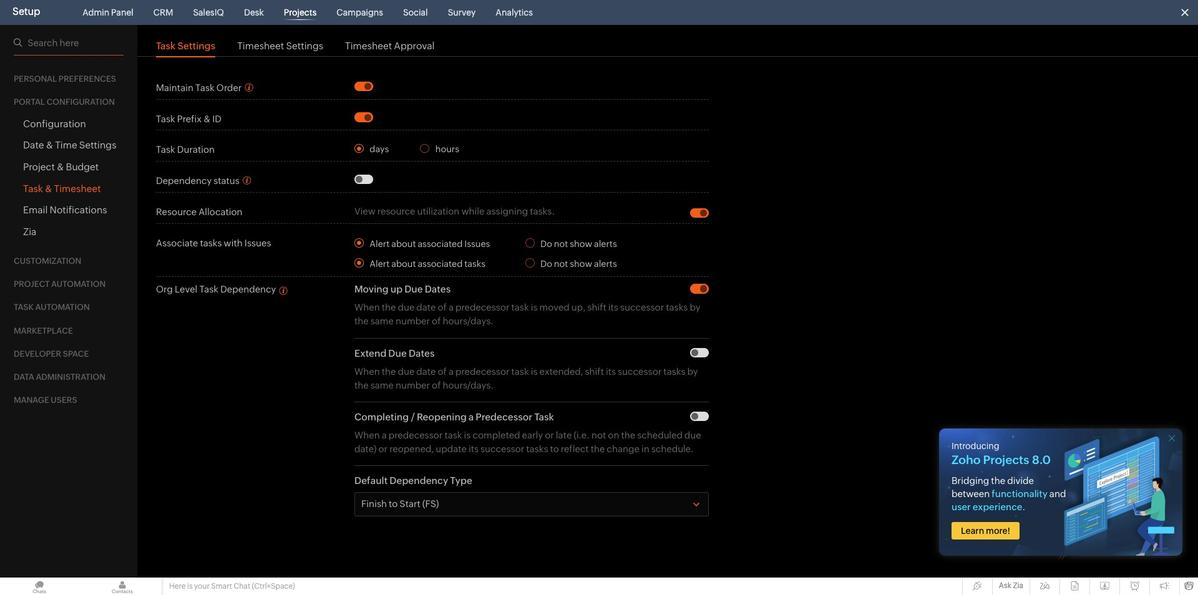 Task type: locate. For each thing, give the bounding box(es) containing it.
zia
[[1013, 582, 1024, 590]]

admin panel
[[83, 7, 133, 17]]

your
[[194, 582, 210, 591]]

admin panel link
[[78, 0, 138, 25]]

panel
[[111, 7, 133, 17]]

survey
[[448, 7, 476, 17]]

social link
[[398, 0, 433, 25]]

contacts image
[[83, 578, 162, 595]]

is
[[187, 582, 193, 591]]

salesiq
[[193, 7, 224, 17]]

social
[[403, 7, 428, 17]]

salesiq link
[[188, 0, 229, 25]]

campaigns
[[337, 7, 383, 17]]

crm link
[[148, 0, 178, 25]]

survey link
[[443, 0, 481, 25]]

projects link
[[279, 0, 322, 25]]

campaigns link
[[332, 0, 388, 25]]

desk
[[244, 7, 264, 17]]



Task type: describe. For each thing, give the bounding box(es) containing it.
chat
[[234, 582, 250, 591]]

ask
[[999, 582, 1012, 590]]

analytics
[[496, 7, 533, 17]]

setup
[[12, 6, 40, 17]]

smart
[[211, 582, 232, 591]]

projects
[[284, 7, 317, 17]]

admin
[[83, 7, 109, 17]]

desk link
[[239, 0, 269, 25]]

ask zia
[[999, 582, 1024, 590]]

crm
[[153, 7, 173, 17]]

chats image
[[0, 578, 79, 595]]

here is your smart chat (ctrl+space)
[[169, 582, 295, 591]]

(ctrl+space)
[[252, 582, 295, 591]]

here
[[169, 582, 186, 591]]

analytics link
[[491, 0, 538, 25]]



Task type: vqa. For each thing, say whether or not it's contained in the screenshot.
SalesIQ link on the left top
yes



